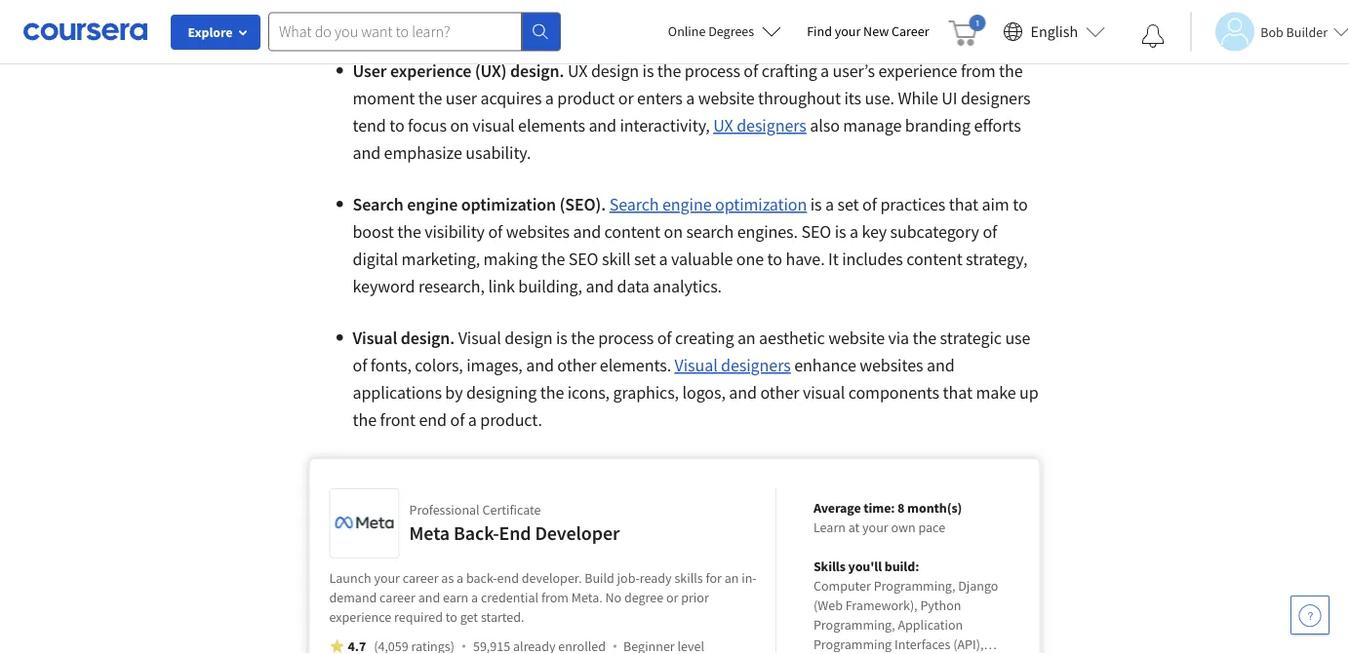 Task type: vqa. For each thing, say whether or not it's contained in the screenshot.
bottommost like
yes



Task type: locate. For each thing, give the bounding box(es) containing it.
1 horizontal spatial website
[[829, 327, 885, 349]]

1 vertical spatial end
[[497, 570, 519, 587]]

interfaces
[[840, 0, 911, 3], [574, 8, 645, 30]]

as right such
[[512, 0, 528, 3]]

website
[[698, 87, 755, 109], [829, 327, 885, 349]]

0 vertical spatial or
[[449, 8, 465, 30]]

0 vertical spatial visual
[[473, 115, 515, 137]]

optimization down usability. in the top of the page
[[461, 194, 556, 216]]

virtual
[[695, 8, 741, 30]]

1 vertical spatial websites
[[860, 355, 923, 377]]

1 vertical spatial career
[[380, 589, 415, 607]]

visual
[[353, 327, 397, 349], [458, 327, 501, 349], [675, 355, 718, 377]]

learn
[[814, 519, 846, 537]]

content up the skill
[[604, 221, 660, 243]]

of down by
[[450, 409, 465, 431]]

end down by
[[419, 409, 447, 431]]

1 horizontal spatial design.
[[510, 60, 564, 82]]

other down enhance at the bottom of the page
[[760, 382, 799, 404]]

and down visual designers
[[729, 382, 757, 404]]

0 horizontal spatial as
[[441, 570, 454, 587]]

design for and
[[505, 327, 553, 349]]

designers
[[961, 87, 1031, 109], [737, 115, 807, 137], [721, 355, 791, 377]]

interfaces down the computer's
[[574, 8, 645, 30]]

end
[[419, 409, 447, 431], [497, 570, 519, 587]]

that left the aim at right top
[[949, 194, 979, 216]]

2 optimization from the left
[[715, 194, 807, 216]]

user experience (ux) design.
[[353, 60, 564, 82]]

design up images,
[[505, 327, 553, 349]]

to right tend
[[389, 115, 404, 137]]

and down (seo).
[[573, 221, 601, 243]]

visual up the fonts,
[[353, 327, 397, 349]]

design. up acquires at the top of page
[[510, 60, 564, 82]]

professional certificate meta back-end developer
[[409, 501, 620, 546]]

designers for website
[[721, 355, 791, 377]]

end up credential
[[497, 570, 519, 587]]

of
[[744, 60, 758, 82], [863, 194, 877, 216], [488, 221, 503, 243], [983, 221, 997, 243], [657, 327, 672, 349], [353, 355, 367, 377], [450, 409, 465, 431]]

designers inside ux design is the process of crafting a user's experience from the moment the user acquires a product or enters a website throughout its use. while ui designers tend to focus on visual elements and interactivity,
[[961, 87, 1031, 109]]

search up boost
[[353, 194, 404, 216]]

visual designers link
[[675, 355, 791, 377]]

or inside such as your computer's desktop, voice-controlled interfaces (vuis) like the iphone's siri, or gesture-based interfaces like in virtual reality (vr).
[[449, 8, 465, 30]]

ux right interactivity,
[[713, 115, 733, 137]]

experience down demand
[[329, 609, 391, 626]]

process up the elements.
[[598, 327, 654, 349]]

its
[[844, 87, 862, 109]]

and inside "visual design is the process of creating an aesthetic website via the strategic use of fonts, colors, images, and other elements."
[[526, 355, 554, 377]]

(ux)
[[475, 60, 507, 82]]

1 vertical spatial an
[[725, 570, 739, 587]]

visual up usability. in the top of the page
[[473, 115, 515, 137]]

0 horizontal spatial other
[[557, 355, 596, 377]]

0 vertical spatial from
[[961, 60, 996, 82]]

to left get
[[446, 609, 457, 626]]

0 horizontal spatial set
[[634, 248, 656, 270]]

explore button
[[171, 15, 260, 50]]

1 engine from the left
[[407, 194, 458, 216]]

1 horizontal spatial from
[[961, 60, 996, 82]]

1 vertical spatial process
[[598, 327, 654, 349]]

set up it at the top of page
[[838, 194, 859, 216]]

career
[[892, 22, 929, 40]]

career
[[403, 570, 439, 587], [380, 589, 415, 607]]

2 vertical spatial or
[[666, 589, 679, 607]]

optimization up engines.
[[715, 194, 807, 216]]

website up ux designers
[[698, 87, 755, 109]]

0 horizontal spatial interfaces
[[574, 8, 645, 30]]

0 vertical spatial content
[[604, 221, 660, 243]]

the up icons,
[[571, 327, 595, 349]]

1 horizontal spatial on
[[664, 221, 683, 243]]

is up have.
[[811, 194, 822, 216]]

0 horizontal spatial ux
[[568, 60, 588, 82]]

0 horizontal spatial visual
[[353, 327, 397, 349]]

websites up making
[[506, 221, 570, 243]]

engine up search
[[662, 194, 712, 216]]

process for elements.
[[598, 327, 654, 349]]

0 horizontal spatial optimization
[[461, 194, 556, 216]]

and down tend
[[353, 142, 381, 164]]

an left in-
[[725, 570, 739, 587]]

website inside ux design is the process of crafting a user's experience from the moment the user acquires a product or enters a website throughout its use. while ui designers tend to focus on visual elements and interactivity,
[[698, 87, 755, 109]]

from inside ux design is the process of crafting a user's experience from the moment the user acquires a product or enters a website throughout its use. while ui designers tend to focus on visual elements and interactivity,
[[961, 60, 996, 82]]

design for or
[[591, 60, 639, 82]]

optimization
[[461, 194, 556, 216], [715, 194, 807, 216]]

average
[[814, 500, 861, 517]]

0 horizontal spatial visual
[[473, 115, 515, 137]]

1 vertical spatial that
[[943, 382, 973, 404]]

0 vertical spatial an
[[737, 327, 756, 349]]

0 vertical spatial like
[[960, 0, 986, 3]]

1 vertical spatial ux
[[713, 115, 733, 137]]

seo left the skill
[[569, 248, 599, 270]]

None search field
[[268, 12, 561, 51]]

is up enters
[[643, 60, 654, 82]]

design inside "visual design is the process of creating an aesthetic website via the strategic use of fonts, colors, images, and other elements."
[[505, 327, 553, 349]]

the
[[989, 0, 1013, 3], [657, 60, 681, 82], [999, 60, 1023, 82], [418, 87, 442, 109], [397, 221, 421, 243], [541, 248, 565, 270], [571, 327, 595, 349], [913, 327, 937, 349], [540, 382, 564, 404], [353, 409, 377, 431]]

your right find
[[835, 22, 861, 40]]

moment
[[353, 87, 415, 109]]

experience
[[390, 60, 472, 82], [879, 60, 958, 82], [329, 609, 391, 626]]

from inside launch your career as a back-end developer. build job-ready skills for an in- demand career and earn a credential from meta. no degree or prior experience required to get started.
[[541, 589, 569, 607]]

1 vertical spatial content
[[907, 248, 963, 270]]

english button
[[996, 0, 1113, 63]]

interfaces up new on the top
[[840, 0, 911, 3]]

1 horizontal spatial optimization
[[715, 194, 807, 216]]

throughout
[[758, 87, 841, 109]]

process down online degrees
[[685, 60, 740, 82]]

0 vertical spatial design
[[591, 60, 639, 82]]

the inside such as your computer's desktop, voice-controlled interfaces (vuis) like the iphone's siri, or gesture-based interfaces like in virtual reality (vr).
[[989, 0, 1013, 3]]

and down strategic
[[927, 355, 955, 377]]

aesthetic
[[759, 327, 825, 349]]

search right (seo).
[[609, 194, 659, 216]]

on left search
[[664, 221, 683, 243]]

an up visual designers
[[737, 327, 756, 349]]

(vr).
[[794, 8, 827, 30]]

1 vertical spatial design
[[505, 327, 553, 349]]

the up efforts
[[999, 60, 1023, 82]]

1 horizontal spatial other
[[760, 382, 799, 404]]

designers up efforts
[[961, 87, 1031, 109]]

own
[[891, 519, 916, 537]]

2 vertical spatial designers
[[721, 355, 791, 377]]

earn
[[443, 589, 469, 607]]

your up based
[[531, 0, 564, 3]]

process inside "visual design is the process of creating an aesthetic website via the strategic use of fonts, colors, images, and other elements."
[[598, 327, 654, 349]]

of inside ux design is the process of crafting a user's experience from the moment the user acquires a product or enters a website throughout its use. while ui designers tend to focus on visual elements and interactivity,
[[744, 60, 758, 82]]

1 horizontal spatial seo
[[801, 221, 831, 243]]

on down 'user'
[[450, 115, 469, 137]]

skills
[[675, 570, 703, 587]]

0 vertical spatial ux
[[568, 60, 588, 82]]

usability.
[[466, 142, 531, 164]]

help center image
[[1299, 604, 1322, 627]]

other up icons,
[[557, 355, 596, 377]]

from down shopping cart: 1 item image
[[961, 60, 996, 82]]

1 vertical spatial like
[[648, 8, 674, 30]]

of left crafting
[[744, 60, 758, 82]]

and inside ux design is the process of crafting a user's experience from the moment the user acquires a product or enters a website throughout its use. while ui designers tend to focus on visual elements and interactivity,
[[589, 115, 617, 137]]

your inside launch your career as a back-end developer. build job-ready skills for an in- demand career and earn a credential from meta. no degree or prior experience required to get started.
[[374, 570, 400, 587]]

ready
[[640, 570, 672, 587]]

make
[[976, 382, 1016, 404]]

a inside enhance websites and applications by designing the icons, graphics, logos, and other visual components that make up the front end of a product.
[[468, 409, 477, 431]]

content down subcategory on the right top of page
[[907, 248, 963, 270]]

1 horizontal spatial websites
[[860, 355, 923, 377]]

0 vertical spatial websites
[[506, 221, 570, 243]]

2 horizontal spatial visual
[[675, 355, 718, 377]]

1 horizontal spatial process
[[685, 60, 740, 82]]

an inside launch your career as a back-end developer. build job-ready skills for an in- demand career and earn a credential from meta. no degree or prior experience required to get started.
[[725, 570, 739, 587]]

digital
[[353, 248, 398, 270]]

as
[[512, 0, 528, 3], [441, 570, 454, 587]]

is inside ux design is the process of crafting a user's experience from the moment the user acquires a product or enters a website throughout its use. while ui designers tend to focus on visual elements and interactivity,
[[643, 60, 654, 82]]

website inside "visual design is the process of creating an aesthetic website via the strategic use of fonts, colors, images, and other elements."
[[829, 327, 885, 349]]

0 vertical spatial designers
[[961, 87, 1031, 109]]

0 horizontal spatial websites
[[506, 221, 570, 243]]

meta image
[[335, 495, 394, 553]]

your inside "link"
[[835, 22, 861, 40]]

website up enhance at the bottom of the page
[[829, 327, 885, 349]]

search
[[686, 221, 734, 243]]

end inside launch your career as a back-end developer. build job-ready skills for an in- demand career and earn a credential from meta. no degree or prior experience required to get started.
[[497, 570, 519, 587]]

ux up product in the left top of the page
[[568, 60, 588, 82]]

1 vertical spatial website
[[829, 327, 885, 349]]

that left make
[[943, 382, 973, 404]]

1 horizontal spatial or
[[618, 87, 634, 109]]

design inside ux design is the process of crafting a user's experience from the moment the user acquires a product or enters a website throughout its use. while ui designers tend to focus on visual elements and interactivity,
[[591, 60, 639, 82]]

visibility
[[425, 221, 485, 243]]

and up the required at the left
[[418, 589, 440, 607]]

1 vertical spatial seo
[[569, 248, 599, 270]]

1 vertical spatial other
[[760, 382, 799, 404]]

enters
[[637, 87, 683, 109]]

your right the launch on the bottom left of page
[[374, 570, 400, 587]]

1 vertical spatial designers
[[737, 115, 807, 137]]

valuable
[[671, 248, 733, 270]]

job-
[[617, 570, 640, 587]]

process inside ux design is the process of crafting a user's experience from the moment the user acquires a product or enters a website throughout its use. while ui designers tend to focus on visual elements and interactivity,
[[685, 60, 740, 82]]

or
[[449, 8, 465, 30], [618, 87, 634, 109], [666, 589, 679, 607]]

2 horizontal spatial or
[[666, 589, 679, 607]]

websites up the components
[[860, 355, 923, 377]]

0 vertical spatial career
[[403, 570, 439, 587]]

that inside 'is a set of practices that aim to boost the visibility of websites and content on search engines. seo is a key subcategory of digital marketing, making the seo skill set a valuable one to have. it includes content strategy, keyword research, link building, and data analytics.'
[[949, 194, 979, 216]]

0 vertical spatial as
[[512, 0, 528, 3]]

websites inside 'is a set of practices that aim to boost the visibility of websites and content on search engines. seo is a key subcategory of digital marketing, making the seo skill set a valuable one to have. it includes content strategy, keyword research, link building, and data analytics.'
[[506, 221, 570, 243]]

or left prior
[[666, 589, 679, 607]]

0 horizontal spatial design.
[[401, 327, 455, 349]]

back-
[[454, 521, 499, 546]]

visual up logos,
[[675, 355, 718, 377]]

0 vertical spatial that
[[949, 194, 979, 216]]

1 horizontal spatial content
[[907, 248, 963, 270]]

and right images,
[[526, 355, 554, 377]]

0 vertical spatial process
[[685, 60, 740, 82]]

1 vertical spatial as
[[441, 570, 454, 587]]

to inside launch your career as a back-end developer. build job-ready skills for an in- demand career and earn a credential from meta. no degree or prior experience required to get started.
[[446, 609, 457, 626]]

of up the elements.
[[657, 327, 672, 349]]

user
[[353, 60, 387, 82]]

enhance
[[794, 355, 856, 377]]

1 horizontal spatial design
[[591, 60, 639, 82]]

0 horizontal spatial on
[[450, 115, 469, 137]]

also
[[810, 115, 840, 137]]

meta
[[409, 521, 450, 546]]

experience up the while
[[879, 60, 958, 82]]

you'll
[[848, 558, 882, 576]]

branding
[[905, 115, 971, 137]]

as up earn
[[441, 570, 454, 587]]

launch
[[329, 570, 371, 587]]

visual up images,
[[458, 327, 501, 349]]

at
[[848, 519, 860, 537]]

and
[[589, 115, 617, 137], [353, 142, 381, 164], [573, 221, 601, 243], [586, 276, 614, 298], [526, 355, 554, 377], [927, 355, 955, 377], [729, 382, 757, 404], [418, 589, 440, 607]]

skills
[[814, 558, 846, 576]]

visual down enhance at the bottom of the page
[[803, 382, 845, 404]]

the right (vuis)
[[989, 0, 1013, 3]]

1 vertical spatial or
[[618, 87, 634, 109]]

1 horizontal spatial visual
[[458, 327, 501, 349]]

0 horizontal spatial process
[[598, 327, 654, 349]]

1 vertical spatial visual
[[803, 382, 845, 404]]

0 horizontal spatial website
[[698, 87, 755, 109]]

0 horizontal spatial engine
[[407, 194, 458, 216]]

0 horizontal spatial search
[[353, 194, 404, 216]]

get
[[460, 609, 478, 626]]

from down developer.
[[541, 589, 569, 607]]

degrees
[[709, 22, 754, 40]]

1 horizontal spatial interfaces
[[840, 0, 911, 3]]

colors,
[[415, 355, 463, 377]]

ux inside ux design is the process of crafting a user's experience from the moment the user acquires a product or enters a website throughout its use. while ui designers tend to focus on visual elements and interactivity,
[[568, 60, 588, 82]]

design up product in the left top of the page
[[591, 60, 639, 82]]

back-
[[466, 570, 497, 587]]

0 vertical spatial website
[[698, 87, 755, 109]]

other
[[557, 355, 596, 377], [760, 382, 799, 404]]

1 horizontal spatial like
[[960, 0, 986, 3]]

subcategory
[[890, 221, 979, 243]]

1 vertical spatial on
[[664, 221, 683, 243]]

0 vertical spatial on
[[450, 115, 469, 137]]

1 horizontal spatial search
[[609, 194, 659, 216]]

1 vertical spatial interfaces
[[574, 8, 645, 30]]

like up shopping cart: 1 item image
[[960, 0, 986, 3]]

design.
[[510, 60, 564, 82], [401, 327, 455, 349]]

find
[[807, 22, 832, 40]]

1 horizontal spatial visual
[[803, 382, 845, 404]]

0 vertical spatial other
[[557, 355, 596, 377]]

seo up have.
[[801, 221, 831, 243]]

keyword
[[353, 276, 415, 298]]

visual inside "visual design is the process of creating an aesthetic website via the strategic use of fonts, colors, images, and other elements."
[[458, 327, 501, 349]]

1 vertical spatial from
[[541, 589, 569, 607]]

developer.
[[522, 570, 582, 587]]

like left the in
[[648, 8, 674, 30]]

to right the aim at right top
[[1013, 194, 1028, 216]]

to right one
[[767, 248, 782, 270]]

the right boost
[[397, 221, 421, 243]]

designers down throughout
[[737, 115, 807, 137]]

visual inside ux design is the process of crafting a user's experience from the moment the user acquires a product or enters a website throughout its use. while ui designers tend to focus on visual elements and interactivity,
[[473, 115, 515, 137]]

0 vertical spatial end
[[419, 409, 447, 431]]

and down the skill
[[586, 276, 614, 298]]

0 horizontal spatial or
[[449, 8, 465, 30]]

siri,
[[418, 8, 446, 30]]

the up focus
[[418, 87, 442, 109]]

a
[[821, 60, 829, 82], [545, 87, 554, 109], [686, 87, 695, 109], [825, 194, 834, 216], [850, 221, 858, 243], [659, 248, 668, 270], [468, 409, 477, 431], [457, 570, 464, 587], [471, 589, 478, 607]]

0 horizontal spatial end
[[419, 409, 447, 431]]

1 horizontal spatial ux
[[713, 115, 733, 137]]

0 horizontal spatial design
[[505, 327, 553, 349]]

your down the time:
[[863, 519, 888, 537]]

0 vertical spatial design.
[[510, 60, 564, 82]]

0 vertical spatial set
[[838, 194, 859, 216]]

key
[[862, 221, 887, 243]]

1 horizontal spatial as
[[512, 0, 528, 3]]

an
[[737, 327, 756, 349], [725, 570, 739, 587]]

design. up colors,
[[401, 327, 455, 349]]

designers down aesthetic
[[721, 355, 791, 377]]

and down product in the left top of the page
[[589, 115, 617, 137]]

set
[[838, 194, 859, 216], [634, 248, 656, 270]]

builder
[[1286, 23, 1328, 40]]

engine up visibility
[[407, 194, 458, 216]]

or left enters
[[618, 87, 634, 109]]

is down building,
[[556, 327, 568, 349]]

set right the skill
[[634, 248, 656, 270]]

1 horizontal spatial engine
[[662, 194, 712, 216]]

link
[[488, 276, 515, 298]]

ux designers link
[[713, 115, 807, 137]]

a left product.
[[468, 409, 477, 431]]

1 horizontal spatial end
[[497, 570, 519, 587]]

0 horizontal spatial from
[[541, 589, 569, 607]]



Task type: describe. For each thing, give the bounding box(es) containing it.
2 engine from the left
[[662, 194, 712, 216]]

0 horizontal spatial like
[[648, 8, 674, 30]]

is up it at the top of page
[[835, 221, 846, 243]]

or inside ux design is the process of crafting a user's experience from the moment the user acquires a product or enters a website throughout its use. while ui designers tend to focus on visual elements and interactivity,
[[618, 87, 634, 109]]

of up key
[[863, 194, 877, 216]]

required
[[394, 609, 443, 626]]

graphics,
[[613, 382, 679, 404]]

find your new career
[[807, 22, 929, 40]]

no
[[605, 589, 622, 607]]

such as your computer's desktop, voice-controlled interfaces (vuis) like the iphone's siri, or gesture-based interfaces like in virtual reality (vr).
[[353, 0, 1013, 30]]

degree
[[624, 589, 664, 607]]

2 search from the left
[[609, 194, 659, 216]]

a left key
[[850, 221, 858, 243]]

certificate
[[482, 501, 541, 519]]

product.
[[480, 409, 542, 431]]

elements
[[518, 115, 585, 137]]

build
[[585, 570, 614, 587]]

process for a
[[685, 60, 740, 82]]

controlled
[[762, 0, 837, 3]]

manage
[[843, 115, 902, 137]]

online degrees
[[668, 22, 754, 40]]

professional
[[409, 501, 480, 519]]

have.
[[786, 248, 825, 270]]

visual for design
[[458, 327, 501, 349]]

user
[[446, 87, 477, 109]]

in
[[677, 8, 691, 30]]

crafting
[[762, 60, 817, 82]]

in-
[[742, 570, 757, 587]]

visual designers
[[675, 355, 791, 377]]

a right earn
[[471, 589, 478, 607]]

a up elements
[[545, 87, 554, 109]]

as inside such as your computer's desktop, voice-controlled interfaces (vuis) like the iphone's siri, or gesture-based interfaces like in virtual reality (vr).
[[512, 0, 528, 3]]

components
[[848, 382, 940, 404]]

1 optimization from the left
[[461, 194, 556, 216]]

1 vertical spatial design.
[[401, 327, 455, 349]]

experience up 'user'
[[390, 60, 472, 82]]

elements.
[[600, 355, 671, 377]]

your inside such as your computer's desktop, voice-controlled interfaces (vuis) like the iphone's siri, or gesture-based interfaces like in virtual reality (vr).
[[531, 0, 564, 3]]

developer
[[535, 521, 620, 546]]

acquires
[[480, 87, 542, 109]]

experience inside ux design is the process of crafting a user's experience from the moment the user acquires a product or enters a website throughout its use. while ui designers tend to focus on visual elements and interactivity,
[[879, 60, 958, 82]]

on inside 'is a set of practices that aim to boost the visibility of websites and content on search engines. seo is a key subcategory of digital marketing, making the seo skill set a valuable one to have. it includes content strategy, keyword research, link building, and data analytics.'
[[664, 221, 683, 243]]

applications
[[353, 382, 442, 404]]

meta.
[[571, 589, 603, 607]]

strategic
[[940, 327, 1002, 349]]

reality
[[745, 8, 790, 30]]

the left front
[[353, 409, 377, 431]]

shopping cart: 1 item image
[[949, 15, 986, 46]]

(vuis)
[[914, 0, 957, 3]]

it
[[828, 248, 839, 270]]

logos,
[[682, 382, 726, 404]]

up
[[1020, 382, 1039, 404]]

one
[[736, 248, 764, 270]]

such
[[474, 0, 509, 3]]

based
[[527, 8, 571, 30]]

while
[[898, 87, 938, 109]]

the up enters
[[657, 60, 681, 82]]

a up analytics. in the top of the page
[[659, 248, 668, 270]]

front
[[380, 409, 416, 431]]

1 vertical spatial set
[[634, 248, 656, 270]]

and inside also manage branding efforts and emphasize usability.
[[353, 142, 381, 164]]

practices
[[880, 194, 946, 216]]

other inside "visual design is the process of creating an aesthetic website via the strategic use of fonts, colors, images, and other elements."
[[557, 355, 596, 377]]

interactivity,
[[620, 115, 710, 137]]

emphasize
[[384, 142, 462, 164]]

a up it at the top of page
[[825, 194, 834, 216]]

launch your career as a back-end developer. build job-ready skills for an in- demand career and earn a credential from meta. no degree or prior experience required to get started.
[[329, 570, 757, 626]]

and inside launch your career as a back-end developer. build job-ready skills for an in- demand career and earn a credential from meta. no degree or prior experience required to get started.
[[418, 589, 440, 607]]

visual for design.
[[353, 327, 397, 349]]

the left icons,
[[540, 382, 564, 404]]

or inside launch your career as a back-end developer. build job-ready skills for an in- demand career and earn a credential from meta. no degree or prior experience required to get started.
[[666, 589, 679, 607]]

engines.
[[737, 221, 798, 243]]

1 search from the left
[[353, 194, 404, 216]]

marketing,
[[402, 248, 480, 270]]

the up building,
[[541, 248, 565, 270]]

prior
[[681, 589, 709, 607]]

data
[[617, 276, 650, 298]]

is inside "visual design is the process of creating an aesthetic website via the strategic use of fonts, colors, images, and other elements."
[[556, 327, 568, 349]]

building,
[[518, 276, 582, 298]]

started.
[[481, 609, 524, 626]]

aim
[[982, 194, 1009, 216]]

experience inside launch your career as a back-end developer. build job-ready skills for an in- demand career and earn a credential from meta. no degree or prior experience required to get started.
[[329, 609, 391, 626]]

desktop,
[[653, 0, 715, 3]]

is a set of practices that aim to boost the visibility of websites and content on search engines. seo is a key subcategory of digital marketing, making the seo skill set a valuable one to have. it includes content strategy, keyword research, link building, and data analytics.
[[353, 194, 1028, 298]]

voice-
[[719, 0, 762, 3]]

show notifications image
[[1142, 24, 1165, 48]]

8
[[898, 500, 905, 517]]

0 horizontal spatial content
[[604, 221, 660, 243]]

find your new career link
[[797, 20, 939, 44]]

average time: 8 month(s) learn at your own pace
[[814, 500, 962, 537]]

What do you want to learn? text field
[[268, 12, 522, 51]]

a up earn
[[457, 570, 464, 587]]

time:
[[864, 500, 895, 517]]

new
[[864, 22, 889, 40]]

use.
[[865, 87, 895, 109]]

(seo).
[[560, 194, 606, 216]]

iphone's
[[353, 8, 414, 30]]

ux for designers
[[713, 115, 733, 137]]

coursera image
[[23, 16, 147, 47]]

the right via
[[913, 327, 937, 349]]

pace
[[919, 519, 946, 537]]

to inside ux design is the process of crafting a user's experience from the moment the user acquires a product or enters a website throughout its use. while ui designers tend to focus on visual elements and interactivity,
[[389, 115, 404, 137]]

visual for designers
[[675, 355, 718, 377]]

a left the user's
[[821, 60, 829, 82]]

your inside average time: 8 month(s) learn at your own pace
[[863, 519, 888, 537]]

computer's
[[568, 0, 649, 3]]

credential
[[481, 589, 539, 607]]

product
[[557, 87, 615, 109]]

tend
[[353, 115, 386, 137]]

websites inside enhance websites and applications by designing the icons, graphics, logos, and other visual components that make up the front end of a product.
[[860, 355, 923, 377]]

on inside ux design is the process of crafting a user's experience from the moment the user acquires a product or enters a website throughout its use. while ui designers tend to focus on visual elements and interactivity,
[[450, 115, 469, 137]]

0 vertical spatial interfaces
[[840, 0, 911, 3]]

bob builder
[[1261, 23, 1328, 40]]

ux for design
[[568, 60, 588, 82]]

ux designers
[[713, 115, 807, 137]]

ui
[[942, 87, 958, 109]]

that inside enhance websites and applications by designing the icons, graphics, logos, and other visual components that make up the front end of a product.
[[943, 382, 973, 404]]

an inside "visual design is the process of creating an aesthetic website via the strategic use of fonts, colors, images, and other elements."
[[737, 327, 756, 349]]

as inside launch your career as a back-end developer. build job-ready skills for an in- demand career and earn a credential from meta. no degree or prior experience required to get started.
[[441, 570, 454, 587]]

other inside enhance websites and applications by designing the icons, graphics, logos, and other visual components that make up the front end of a product.
[[760, 382, 799, 404]]

a right enters
[[686, 87, 695, 109]]

of left the fonts,
[[353, 355, 367, 377]]

ux design is the process of crafting a user's experience from the moment the user acquires a product or enters a website throughout its use. while ui designers tend to focus on visual elements and interactivity,
[[353, 60, 1031, 137]]

of up making
[[488, 221, 503, 243]]

visual inside enhance websites and applications by designing the icons, graphics, logos, and other visual components that make up the front end of a product.
[[803, 382, 845, 404]]

demand
[[329, 589, 377, 607]]

0 vertical spatial seo
[[801, 221, 831, 243]]

of inside enhance websites and applications by designing the icons, graphics, logos, and other visual components that make up the front end of a product.
[[450, 409, 465, 431]]

efforts
[[974, 115, 1021, 137]]

visual design.
[[353, 327, 455, 349]]

end inside enhance websites and applications by designing the icons, graphics, logos, and other visual components that make up the front end of a product.
[[419, 409, 447, 431]]

0 horizontal spatial seo
[[569, 248, 599, 270]]

of down the aim at right top
[[983, 221, 997, 243]]

1 horizontal spatial set
[[838, 194, 859, 216]]

making
[[483, 248, 538, 270]]

designers for experience
[[737, 115, 807, 137]]



